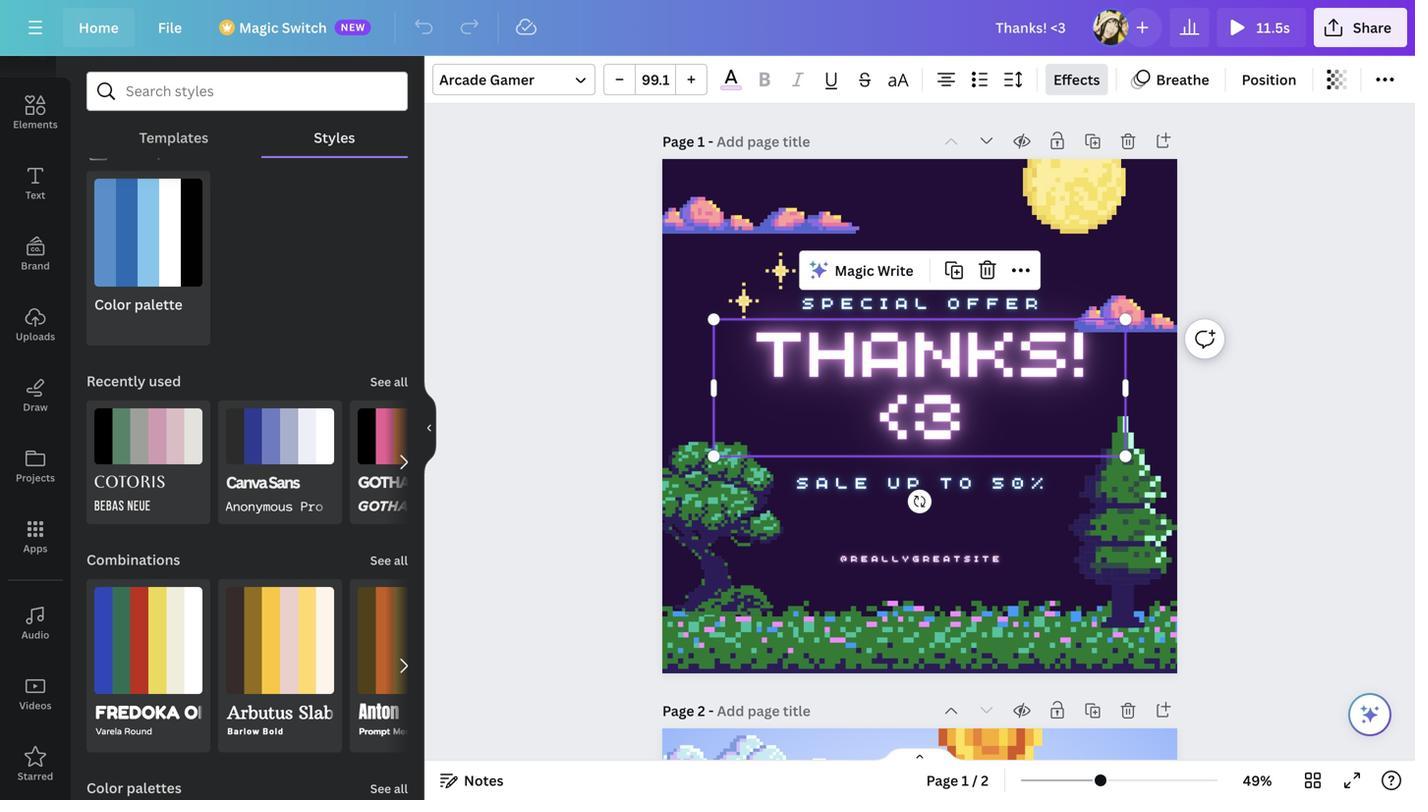 Task type: describe. For each thing, give the bounding box(es) containing it.
see all button for color palettes
[[368, 769, 410, 801]]

1 for /
[[962, 772, 969, 791]]

sans
[[269, 472, 299, 493]]

write
[[878, 261, 914, 280]]

position button
[[1234, 64, 1304, 95]]

Search styles search field
[[126, 73, 369, 110]]

see for combinations
[[370, 553, 391, 569]]

draw button
[[0, 361, 71, 431]]

- for page 2 -
[[709, 702, 714, 721]]

recently
[[86, 372, 146, 391]]

apps button
[[0, 502, 71, 573]]

49%
[[1243, 772, 1272, 791]]

audio button
[[0, 589, 71, 659]]

gamer
[[490, 70, 534, 89]]

@reallygreatsite
[[840, 552, 1003, 564]]

2 inside page 1 / 2 button
[[981, 772, 989, 791]]

new
[[341, 21, 365, 34]]

elements button
[[0, 78, 71, 148]]

bebas
[[94, 501, 125, 515]]

file button
[[142, 8, 198, 47]]

sale
[[796, 470, 874, 493]]

show pages image
[[873, 748, 967, 764]]

arcade
[[439, 70, 487, 89]]

audio
[[21, 629, 49, 642]]

palette
[[134, 295, 183, 314]]

styles
[[314, 128, 355, 147]]

neue
[[127, 501, 151, 515]]

color palette
[[94, 295, 183, 314]]

2 all from the top
[[394, 553, 408, 569]]

all for palettes
[[394, 781, 408, 798]]

text button
[[0, 148, 71, 219]]

brand
[[21, 259, 50, 273]]

breathe button
[[1125, 64, 1217, 95]]

11.5s button
[[1217, 8, 1306, 47]]

see all for combinations
[[370, 553, 408, 569]]

draw
[[23, 401, 48, 414]]

arcade gamer
[[439, 70, 534, 89]]

effects
[[1054, 70, 1100, 89]]

color palettes
[[86, 779, 182, 798]]

templates button
[[86, 119, 261, 156]]

page 1 / 2 button
[[919, 766, 997, 797]]

gotham gotham
[[358, 473, 422, 515]]

home
[[79, 18, 119, 37]]

color palette button
[[86, 171, 210, 346]]

magic write
[[835, 261, 914, 280]]

see all button for combinations
[[368, 541, 410, 580]]

cotoris bebas neue
[[94, 474, 166, 515]]

notes button
[[432, 766, 511, 797]]

- for page 1 -
[[708, 132, 713, 151]]

pro
[[301, 500, 324, 514]]

design button
[[0, 7, 71, 78]]

file
[[158, 18, 182, 37]]

design
[[19, 47, 52, 60]]

share
[[1353, 18, 1392, 37]]

effects button
[[1046, 64, 1108, 95]]

recently used
[[86, 372, 181, 391]]

special
[[802, 290, 934, 314]]

color palettes button
[[85, 769, 184, 801]]

side panel tab list
[[0, 7, 71, 801]]



Task type: locate. For each thing, give the bounding box(es) containing it.
1 gotham from the top
[[358, 473, 422, 492]]

2 see from the top
[[370, 553, 391, 569]]

projects button
[[0, 431, 71, 502]]

0 vertical spatial 2
[[698, 702, 705, 721]]

up
[[887, 470, 926, 493]]

1 vertical spatial all
[[394, 553, 408, 569]]

see all
[[370, 374, 408, 390], [370, 553, 408, 569], [370, 781, 408, 798]]

1 vertical spatial see
[[370, 553, 391, 569]]

1 left page title text field
[[698, 132, 705, 151]]

edit
[[381, 142, 408, 161]]

#f9d4fa image
[[721, 86, 742, 90]]

special offer
[[802, 290, 1045, 314]]

cotoris
[[94, 474, 166, 493]]

magic switch
[[239, 18, 327, 37]]

canva assistant image
[[1358, 704, 1382, 727]]

apps
[[23, 542, 48, 556]]

gotham inside gotham gotham
[[358, 498, 420, 515]]

49% button
[[1226, 766, 1289, 797]]

styles button
[[261, 119, 408, 156]]

2 gotham from the top
[[358, 498, 420, 515]]

1
[[698, 132, 705, 151], [962, 772, 969, 791]]

color left the palette
[[94, 295, 131, 314]]

home link
[[63, 8, 134, 47]]

1 vertical spatial see all
[[370, 553, 408, 569]]

1 see all from the top
[[370, 374, 408, 390]]

see all button down gotham gotham
[[368, 541, 410, 580]]

0 vertical spatial see all button
[[368, 362, 410, 401]]

2 vertical spatial see
[[370, 781, 391, 798]]

text
[[25, 189, 45, 202]]

3 see from the top
[[370, 781, 391, 798]]

color
[[94, 295, 131, 314], [86, 779, 123, 798]]

see all down gotham gotham
[[370, 553, 408, 569]]

see all left the notes button
[[370, 781, 408, 798]]

3 all from the top
[[394, 781, 408, 798]]

2 vertical spatial all
[[394, 781, 408, 798]]

videos
[[19, 700, 52, 713]]

page inside button
[[926, 772, 958, 791]]

1 vertical spatial 1
[[962, 772, 969, 791]]

#f9d4fa image
[[721, 86, 742, 90]]

0 vertical spatial magic
[[239, 18, 279, 37]]

uploads button
[[0, 290, 71, 361]]

all left the notes button
[[394, 781, 408, 798]]

starred
[[17, 770, 53, 784]]

0 vertical spatial see
[[370, 374, 391, 390]]

canva
[[226, 472, 266, 493]]

0 vertical spatial 1
[[698, 132, 705, 151]]

uploads
[[16, 330, 55, 343]]

see all for recently used
[[370, 374, 408, 390]]

2 see all button from the top
[[368, 541, 410, 580]]

champsraise
[[118, 142, 208, 161]]

/
[[972, 772, 978, 791]]

see all button left hide image
[[368, 362, 410, 401]]

magic left switch
[[239, 18, 279, 37]]

2
[[698, 702, 705, 721], [981, 772, 989, 791]]

page 1 -
[[662, 132, 717, 151]]

color inside button
[[86, 779, 123, 798]]

2 right /
[[981, 772, 989, 791]]

to
[[940, 470, 979, 493]]

0 vertical spatial -
[[708, 132, 713, 151]]

elements
[[13, 118, 58, 131]]

1 vertical spatial gotham
[[358, 498, 420, 515]]

see left hide image
[[370, 374, 391, 390]]

anonymous
[[226, 500, 294, 514]]

magic inside button
[[835, 261, 874, 280]]

canva sans anonymous pro
[[226, 472, 324, 514]]

breathe
[[1156, 70, 1209, 89]]

combinations
[[86, 551, 180, 570]]

color for color palette
[[94, 295, 131, 314]]

palettes
[[127, 779, 182, 798]]

page left page title text box
[[662, 702, 694, 721]]

magic inside main menu bar
[[239, 18, 279, 37]]

share button
[[1314, 8, 1407, 47]]

color for color palettes
[[86, 779, 123, 798]]

2 vertical spatial see all button
[[368, 769, 410, 801]]

2 vertical spatial page
[[926, 772, 958, 791]]

all down gotham gotham
[[394, 553, 408, 569]]

magic for magic switch
[[239, 18, 279, 37]]

recently used button
[[85, 362, 183, 401]]

1 for -
[[698, 132, 705, 151]]

0 vertical spatial page
[[662, 132, 694, 151]]

page for page 1
[[662, 132, 694, 151]]

arcade gamer button
[[432, 64, 596, 95]]

1 horizontal spatial magic
[[835, 261, 874, 280]]

group
[[603, 64, 708, 95]]

all
[[394, 374, 408, 390], [394, 553, 408, 569], [394, 781, 408, 798]]

0 horizontal spatial 1
[[698, 132, 705, 151]]

hide image
[[424, 381, 436, 476]]

0 horizontal spatial magic
[[239, 18, 279, 37]]

see for recently used
[[370, 374, 391, 390]]

1 inside button
[[962, 772, 969, 791]]

sale up to 50%
[[796, 470, 1050, 493]]

page for page 2
[[662, 702, 694, 721]]

page left /
[[926, 772, 958, 791]]

magic for magic write
[[835, 261, 874, 280]]

– – number field
[[642, 70, 669, 89]]

gotham right pro
[[358, 498, 420, 515]]

thanks!
[[752, 297, 1088, 395]]

main menu bar
[[0, 0, 1415, 56]]

page 1 / 2
[[926, 772, 989, 791]]

0 horizontal spatial 2
[[698, 702, 705, 721]]

1 see from the top
[[370, 374, 391, 390]]

1 left /
[[962, 772, 969, 791]]

page
[[662, 132, 694, 151], [662, 702, 694, 721], [926, 772, 958, 791]]

page down – – number field
[[662, 132, 694, 151]]

champsraise button
[[79, 140, 224, 163]]

3 see all button from the top
[[368, 769, 410, 801]]

see left the notes button
[[370, 781, 391, 798]]

1 vertical spatial -
[[709, 702, 714, 721]]

1 vertical spatial see all button
[[368, 541, 410, 580]]

2 see all from the top
[[370, 553, 408, 569]]

used
[[149, 372, 181, 391]]

see all for color palettes
[[370, 781, 408, 798]]

videos button
[[0, 659, 71, 730]]

50%
[[992, 470, 1050, 493]]

1 - from the top
[[708, 132, 713, 151]]

2 - from the top
[[709, 702, 714, 721]]

0 vertical spatial see all
[[370, 374, 408, 390]]

projects
[[16, 472, 55, 485]]

position
[[1242, 70, 1297, 89]]

3 see all from the top
[[370, 781, 408, 798]]

see for color palettes
[[370, 781, 391, 798]]

see all button left the notes button
[[368, 769, 410, 801]]

- left page title text box
[[709, 702, 714, 721]]

all for used
[[394, 374, 408, 390]]

see
[[370, 374, 391, 390], [370, 553, 391, 569], [370, 781, 391, 798]]

gotham
[[358, 473, 422, 492], [358, 498, 420, 515]]

1 vertical spatial page
[[662, 702, 694, 721]]

color left the palettes
[[86, 779, 123, 798]]

combinations button
[[85, 541, 182, 580]]

brand button
[[0, 219, 71, 290]]

all left hide image
[[394, 374, 408, 390]]

page 2 -
[[662, 702, 717, 721]]

see down gotham gotham
[[370, 553, 391, 569]]

magic write button
[[803, 255, 921, 286]]

templates
[[139, 128, 208, 147]]

starred button
[[0, 730, 71, 801]]

color inside button
[[94, 295, 131, 314]]

- left page title text field
[[708, 132, 713, 151]]

Design title text field
[[980, 8, 1084, 47]]

see all button
[[368, 362, 410, 401], [368, 541, 410, 580], [368, 769, 410, 801]]

0 vertical spatial color
[[94, 295, 131, 314]]

edit button
[[381, 141, 408, 162]]

Page title text field
[[717, 132, 812, 151]]

11.5s
[[1257, 18, 1290, 37]]

1 see all button from the top
[[368, 362, 410, 401]]

1 vertical spatial 2
[[981, 772, 989, 791]]

1 vertical spatial magic
[[835, 261, 874, 280]]

1 horizontal spatial 1
[[962, 772, 969, 791]]

switch
[[282, 18, 327, 37]]

Page title text field
[[717, 702, 813, 721]]

0 vertical spatial all
[[394, 374, 408, 390]]

see all button for recently used
[[368, 362, 410, 401]]

0 vertical spatial gotham
[[358, 473, 422, 492]]

gotham left hide image
[[358, 473, 422, 492]]

1 horizontal spatial 2
[[981, 772, 989, 791]]

magic up special
[[835, 261, 874, 280]]

<3
[[876, 359, 964, 457]]

offer
[[947, 290, 1045, 314]]

1 vertical spatial color
[[86, 779, 123, 798]]

1 all from the top
[[394, 374, 408, 390]]

2 left page title text box
[[698, 702, 705, 721]]

-
[[708, 132, 713, 151], [709, 702, 714, 721]]

notes
[[464, 772, 504, 791]]

see all left hide image
[[370, 374, 408, 390]]

2 vertical spatial see all
[[370, 781, 408, 798]]



Task type: vqa. For each thing, say whether or not it's contained in the screenshot.
bottommost formats
no



